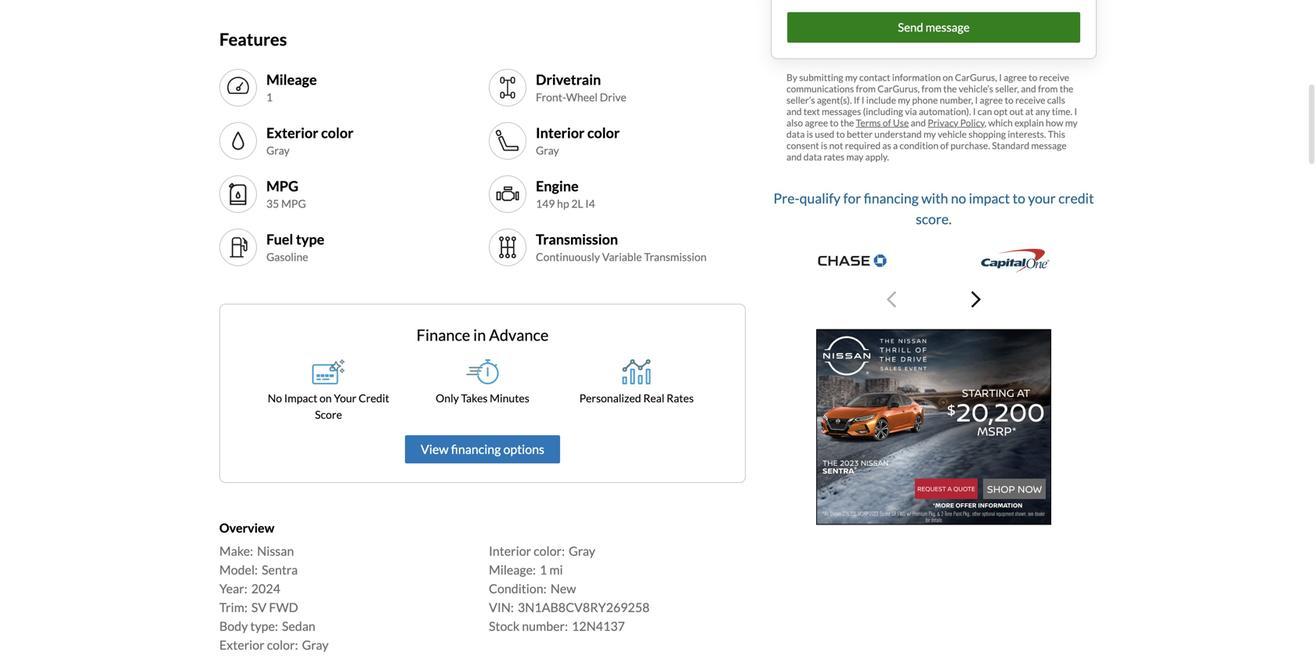 Task type: describe. For each thing, give the bounding box(es) containing it.
standard
[[992, 140, 1030, 151]]

interior for color
[[536, 124, 585, 141]]

continuously
[[536, 251, 600, 264]]

use
[[893, 117, 909, 128]]

sedan
[[282, 619, 316, 635]]

gasoline
[[266, 251, 308, 264]]

transmission image
[[495, 235, 520, 260]]

no
[[951, 190, 967, 207]]

to left at
[[1005, 94, 1014, 106]]

mileage 1
[[266, 71, 317, 104]]

exterior color gray
[[266, 124, 354, 157]]

1 vertical spatial transmission
[[644, 251, 707, 264]]

impact
[[284, 392, 318, 405]]

can
[[978, 106, 993, 117]]

interior color: gray mileage: 1 mi condition: new vin: 3n1ab8cv8ry269258 stock number: 12n4137
[[489, 544, 650, 635]]

type
[[296, 231, 325, 248]]

my right how
[[1066, 117, 1078, 128]]

new
[[551, 582, 576, 597]]

mpg image
[[226, 182, 251, 207]]

a
[[893, 140, 898, 151]]

view financing options
[[421, 442, 545, 457]]

engine image
[[495, 182, 520, 207]]

out
[[1010, 106, 1024, 117]]

interior for color:
[[489, 544, 531, 559]]

score.
[[916, 211, 952, 227]]

personalized real rates
[[580, 392, 694, 405]]

at
[[1026, 106, 1034, 117]]

not
[[830, 140, 844, 151]]

apply.
[[866, 151, 890, 162]]

number:
[[522, 619, 568, 635]]

fwd
[[269, 601, 298, 616]]

vehicle
[[938, 128, 967, 140]]

for
[[844, 190, 862, 207]]

, which explain how my data is used to better understand my vehicle shopping interests. this consent is not required as a condition of purchase. standard message and data rates may apply.
[[787, 117, 1078, 162]]

if
[[854, 94, 860, 106]]

drivetrain image
[[495, 75, 520, 100]]

policy
[[961, 117, 985, 128]]

terms
[[856, 117, 881, 128]]

contact
[[860, 72, 891, 83]]

features
[[219, 29, 287, 49]]

and inside , which explain how my data is used to better understand my vehicle shopping interests. this consent is not required as a condition of purchase. standard message and data rates may apply.
[[787, 151, 802, 162]]

1 vertical spatial data
[[804, 151, 822, 162]]

and right use
[[911, 117, 926, 128]]

3n1ab8cv8ry269258
[[518, 601, 650, 616]]

condition:
[[489, 582, 547, 597]]

only takes minutes
[[436, 392, 530, 405]]

as
[[883, 140, 892, 151]]

i4
[[586, 197, 595, 211]]

(including
[[863, 106, 904, 117]]

real
[[644, 392, 665, 405]]

pre-
[[774, 190, 800, 207]]

in
[[474, 326, 486, 345]]

trim:
[[219, 601, 248, 616]]

1 vertical spatial mpg
[[281, 197, 306, 211]]

finance in advance
[[417, 326, 549, 345]]

year:
[[219, 582, 247, 597]]

text
[[804, 106, 820, 117]]

send
[[898, 20, 924, 34]]

mileage image
[[226, 75, 251, 100]]

exterior inside the make: nissan model: sentra year: 2024 trim: sv fwd body type: sedan exterior color: gray
[[219, 638, 265, 653]]

sv
[[251, 601, 267, 616]]

to down agent(s).
[[830, 117, 839, 128]]

this
[[1049, 128, 1066, 140]]

gray for exterior color gray
[[266, 144, 290, 157]]

color for interior color
[[588, 124, 620, 141]]

interior color image
[[495, 129, 520, 154]]

chevron left image
[[887, 290, 897, 309]]

rates
[[824, 151, 845, 162]]

stock
[[489, 619, 520, 635]]

pre-qualify for financing with no impact to your credit score.
[[774, 190, 1095, 227]]

message inside button
[[926, 20, 970, 34]]

and right the seller,
[[1021, 83, 1037, 94]]

required
[[845, 140, 881, 151]]

explain
[[1015, 117, 1044, 128]]

no
[[268, 392, 282, 405]]

3 from from the left
[[1039, 83, 1058, 94]]

0 vertical spatial of
[[883, 117, 892, 128]]

drive
[[600, 91, 627, 104]]

0 vertical spatial agree
[[1004, 72, 1027, 83]]

no impact on your credit score
[[268, 392, 389, 422]]

gray for interior color gray
[[536, 144, 559, 157]]

mileage:
[[489, 563, 536, 578]]

and left text
[[787, 106, 802, 117]]

via
[[905, 106, 917, 117]]

consent
[[787, 140, 820, 151]]

submitting
[[800, 72, 844, 83]]

any
[[1036, 106, 1051, 117]]

transmission continuously variable transmission
[[536, 231, 707, 264]]

0 horizontal spatial transmission
[[536, 231, 618, 248]]

understand
[[875, 128, 922, 140]]

0 horizontal spatial cargurus,
[[878, 83, 920, 94]]

vehicle's
[[959, 83, 994, 94]]

my left vehicle
[[924, 128, 936, 140]]

to right the seller,
[[1029, 72, 1038, 83]]

1 vertical spatial receive
[[1016, 94, 1046, 106]]

exterior inside exterior color gray
[[266, 124, 319, 141]]

seller's
[[787, 94, 816, 106]]

which
[[989, 117, 1013, 128]]

exterior color image
[[226, 129, 251, 154]]

1 horizontal spatial agree
[[980, 94, 1003, 106]]

i left the can
[[973, 106, 976, 117]]

automation).
[[919, 106, 972, 117]]

my up if
[[846, 72, 858, 83]]

overview
[[219, 521, 275, 536]]

2 from from the left
[[922, 83, 942, 94]]

message inside , which explain how my data is used to better understand my vehicle shopping interests. this consent is not required as a condition of purchase. standard message and data rates may apply.
[[1032, 140, 1067, 151]]



Task type: vqa. For each thing, say whether or not it's contained in the screenshot.


Task type: locate. For each thing, give the bounding box(es) containing it.
1 horizontal spatial exterior
[[266, 124, 319, 141]]

interior inside interior color gray
[[536, 124, 585, 141]]

color
[[321, 124, 354, 141], [588, 124, 620, 141]]

color: inside interior color: gray mileage: 1 mi condition: new vin: 3n1ab8cv8ry269258 stock number: 12n4137
[[534, 544, 565, 559]]

how
[[1046, 117, 1064, 128]]

mpg 35 mpg
[[266, 177, 306, 211]]

financing right "view"
[[451, 442, 501, 457]]

1 horizontal spatial financing
[[864, 190, 919, 207]]

my left phone
[[898, 94, 911, 106]]

0 horizontal spatial message
[[926, 20, 970, 34]]

i right if
[[862, 94, 865, 106]]

0 vertical spatial mpg
[[266, 177, 299, 195]]

1 from from the left
[[856, 83, 876, 94]]

exterior down mileage 1
[[266, 124, 319, 141]]

gray down sedan on the left
[[302, 638, 329, 653]]

1
[[266, 91, 273, 104], [540, 563, 547, 578]]

1 horizontal spatial interior
[[536, 124, 585, 141]]

0 vertical spatial interior
[[536, 124, 585, 141]]

1 vertical spatial of
[[941, 140, 949, 151]]

financing inside the view financing options button
[[451, 442, 501, 457]]

1 horizontal spatial is
[[821, 140, 828, 151]]

0 vertical spatial data
[[787, 128, 805, 140]]

0 horizontal spatial interior
[[489, 544, 531, 559]]

number,
[[940, 94, 974, 106]]

1 inside mileage 1
[[266, 91, 273, 104]]

drivetrain front-wheel drive
[[536, 71, 627, 104]]

to left your
[[1013, 190, 1026, 207]]

financing inside pre-qualify for financing with no impact to your credit score.
[[864, 190, 919, 207]]

your
[[1029, 190, 1056, 207]]

on up score
[[320, 392, 332, 405]]

1 color from the left
[[321, 124, 354, 141]]

minutes
[[490, 392, 530, 405]]

cargurus, up number,
[[955, 72, 998, 83]]

1 horizontal spatial cargurus,
[[955, 72, 998, 83]]

fuel type image
[[226, 235, 251, 260]]

finance
[[417, 326, 470, 345]]

mpg right 35
[[281, 197, 306, 211]]

on inside no impact on your credit score
[[320, 392, 332, 405]]

0 vertical spatial 1
[[266, 91, 273, 104]]

include
[[867, 94, 897, 106]]

,
[[985, 117, 987, 128]]

pre-qualify for financing with no impact to your credit score. button
[[771, 181, 1097, 323]]

hp
[[557, 197, 569, 211]]

i
[[999, 72, 1002, 83], [862, 94, 865, 106], [976, 94, 978, 106], [973, 106, 976, 117], [1075, 106, 1078, 117]]

financing right for
[[864, 190, 919, 207]]

1 vertical spatial exterior
[[219, 638, 265, 653]]

0 horizontal spatial financing
[[451, 442, 501, 457]]

from up (including
[[856, 83, 876, 94]]

message down how
[[1032, 140, 1067, 151]]

0 vertical spatial message
[[926, 20, 970, 34]]

0 horizontal spatial from
[[856, 83, 876, 94]]

rates
[[667, 392, 694, 405]]

149
[[536, 197, 555, 211]]

only
[[436, 392, 459, 405]]

agree right also
[[805, 117, 828, 128]]

0 horizontal spatial color:
[[267, 638, 298, 653]]

0 vertical spatial receive
[[1040, 72, 1070, 83]]

1 horizontal spatial message
[[1032, 140, 1067, 151]]

the
[[944, 83, 957, 94], [1060, 83, 1074, 94], [841, 117, 854, 128]]

variable
[[602, 251, 642, 264]]

agree up out
[[1004, 72, 1027, 83]]

the up the time.
[[1060, 83, 1074, 94]]

gray inside interior color: gray mileage: 1 mi condition: new vin: 3n1ab8cv8ry269258 stock number: 12n4137
[[569, 544, 596, 559]]

0 horizontal spatial the
[[841, 117, 854, 128]]

2024
[[251, 582, 281, 597]]

data
[[787, 128, 805, 140], [804, 151, 822, 162]]

0 vertical spatial on
[[943, 72, 954, 83]]

options
[[504, 442, 545, 457]]

impact
[[969, 190, 1010, 207]]

receive up explain
[[1016, 94, 1046, 106]]

drivetrain
[[536, 71, 601, 88]]

from up automation).
[[922, 83, 942, 94]]

2 color from the left
[[588, 124, 620, 141]]

message right send
[[926, 20, 970, 34]]

2 vertical spatial agree
[[805, 117, 828, 128]]

0 vertical spatial exterior
[[266, 124, 319, 141]]

1 horizontal spatial color:
[[534, 544, 565, 559]]

1 horizontal spatial on
[[943, 72, 954, 83]]

by
[[787, 72, 798, 83]]

gray right exterior color 'icon'
[[266, 144, 290, 157]]

make:
[[219, 544, 253, 559]]

2l
[[572, 197, 584, 211]]

gray for interior color: gray mileage: 1 mi condition: new vin: 3n1ab8cv8ry269258 stock number: 12n4137
[[569, 544, 596, 559]]

qualify
[[800, 190, 841, 207]]

data down text
[[787, 128, 805, 140]]

0 horizontal spatial 1
[[266, 91, 273, 104]]

12n4137
[[572, 619, 625, 635]]

1 left mi
[[540, 563, 547, 578]]

1 horizontal spatial the
[[944, 83, 957, 94]]

0 horizontal spatial agree
[[805, 117, 828, 128]]

1 vertical spatial financing
[[451, 442, 501, 457]]

calls
[[1048, 94, 1066, 106]]

color: up mi
[[534, 544, 565, 559]]

0 horizontal spatial is
[[807, 128, 814, 140]]

0 horizontal spatial color
[[321, 124, 354, 141]]

gray inside the make: nissan model: sentra year: 2024 trim: sv fwd body type: sedan exterior color: gray
[[302, 638, 329, 653]]

is left not
[[821, 140, 828, 151]]

0 horizontal spatial of
[[883, 117, 892, 128]]

interior inside interior color: gray mileage: 1 mi condition: new vin: 3n1ab8cv8ry269258 stock number: 12n4137
[[489, 544, 531, 559]]

color: down sedan on the left
[[267, 638, 298, 653]]

may
[[847, 151, 864, 162]]

0 vertical spatial financing
[[864, 190, 919, 207]]

receive up calls
[[1040, 72, 1070, 83]]

on up number,
[[943, 72, 954, 83]]

agree up ,
[[980, 94, 1003, 106]]

advance
[[489, 326, 549, 345]]

interior up mileage:
[[489, 544, 531, 559]]

terms of use and privacy policy
[[856, 117, 985, 128]]

gray up new
[[569, 544, 596, 559]]

1 vertical spatial message
[[1032, 140, 1067, 151]]

1 inside interior color: gray mileage: 1 mi condition: new vin: 3n1ab8cv8ry269258 stock number: 12n4137
[[540, 563, 547, 578]]

exterior
[[266, 124, 319, 141], [219, 638, 265, 653]]

i right the time.
[[1075, 106, 1078, 117]]

2 horizontal spatial from
[[1039, 83, 1058, 94]]

from up any
[[1039, 83, 1058, 94]]

1 vertical spatial 1
[[540, 563, 547, 578]]

purchase.
[[951, 140, 991, 151]]

by submitting my contact information on cargurus, i agree to receive communications from cargurus, from the vehicle's seller, and from the seller's agent(s). if i include my phone number, i agree to receive calls and text messages (including via automation). i can opt out at any time. i also agree to the
[[787, 72, 1078, 128]]

interior
[[536, 124, 585, 141], [489, 544, 531, 559]]

privacy
[[928, 117, 959, 128]]

0 horizontal spatial on
[[320, 392, 332, 405]]

1 vertical spatial on
[[320, 392, 332, 405]]

of inside , which explain how my data is used to better understand my vehicle shopping interests. this consent is not required as a condition of purchase. standard message and data rates may apply.
[[941, 140, 949, 151]]

color inside interior color gray
[[588, 124, 620, 141]]

communications
[[787, 83, 854, 94]]

1 horizontal spatial of
[[941, 140, 949, 151]]

of left use
[[883, 117, 892, 128]]

model:
[[219, 563, 258, 578]]

1 down mileage
[[266, 91, 273, 104]]

the up automation).
[[944, 83, 957, 94]]

transmission right variable on the left top of page
[[644, 251, 707, 264]]

fuel
[[266, 231, 293, 248]]

cargurus, up via
[[878, 83, 920, 94]]

1 horizontal spatial transmission
[[644, 251, 707, 264]]

to inside , which explain how my data is used to better understand my vehicle shopping interests. this consent is not required as a condition of purchase. standard message and data rates may apply.
[[837, 128, 845, 140]]

0 vertical spatial color:
[[534, 544, 565, 559]]

1 vertical spatial agree
[[980, 94, 1003, 106]]

1 vertical spatial interior
[[489, 544, 531, 559]]

my
[[846, 72, 858, 83], [898, 94, 911, 106], [1066, 117, 1078, 128], [924, 128, 936, 140]]

message
[[926, 20, 970, 34], [1032, 140, 1067, 151]]

interior color gray
[[536, 124, 620, 157]]

interests.
[[1008, 128, 1047, 140]]

the left terms
[[841, 117, 854, 128]]

credit
[[1059, 190, 1095, 207]]

information
[[893, 72, 941, 83]]

takes
[[461, 392, 488, 405]]

color inside exterior color gray
[[321, 124, 354, 141]]

gray up 'engine'
[[536, 144, 559, 157]]

of down privacy
[[941, 140, 949, 151]]

used
[[815, 128, 835, 140]]

1 horizontal spatial 1
[[540, 563, 547, 578]]

engine
[[536, 177, 579, 195]]

and down also
[[787, 151, 802, 162]]

35
[[266, 197, 279, 211]]

transmission up the continuously
[[536, 231, 618, 248]]

seller,
[[996, 83, 1020, 94]]

time.
[[1052, 106, 1073, 117]]

i right number,
[[976, 94, 978, 106]]

1 vertical spatial color:
[[267, 638, 298, 653]]

is left used
[[807, 128, 814, 140]]

on inside by submitting my contact information on cargurus, i agree to receive communications from cargurus, from the vehicle's seller, and from the seller's agent(s). if i include my phone number, i agree to receive calls and text messages (including via automation). i can opt out at any time. i also agree to the
[[943, 72, 954, 83]]

messages
[[822, 106, 862, 117]]

front-
[[536, 91, 566, 104]]

0 horizontal spatial exterior
[[219, 638, 265, 653]]

fuel type gasoline
[[266, 231, 325, 264]]

chevron right image
[[972, 290, 981, 309]]

0 vertical spatial transmission
[[536, 231, 618, 248]]

2 horizontal spatial the
[[1060, 83, 1074, 94]]

1 horizontal spatial color
[[588, 124, 620, 141]]

terms of use link
[[856, 117, 909, 128]]

personalized
[[580, 392, 642, 405]]

body
[[219, 619, 248, 635]]

shopping
[[969, 128, 1006, 140]]

1 horizontal spatial from
[[922, 83, 942, 94]]

2 horizontal spatial agree
[[1004, 72, 1027, 83]]

gray inside interior color gray
[[536, 144, 559, 157]]

mpg up 35
[[266, 177, 299, 195]]

financing
[[864, 190, 919, 207], [451, 442, 501, 457]]

gray inside exterior color gray
[[266, 144, 290, 157]]

color for exterior color
[[321, 124, 354, 141]]

i right 'vehicle's'
[[999, 72, 1002, 83]]

sentra
[[262, 563, 298, 578]]

exterior down body
[[219, 638, 265, 653]]

interior down front-
[[536, 124, 585, 141]]

advertisement region
[[817, 329, 1052, 525]]

data left rates at the right top of the page
[[804, 151, 822, 162]]

wheel
[[566, 91, 598, 104]]

color: inside the make: nissan model: sentra year: 2024 trim: sv fwd body type: sedan exterior color: gray
[[267, 638, 298, 653]]

to inside pre-qualify for financing with no impact to your credit score.
[[1013, 190, 1026, 207]]

view
[[421, 442, 449, 457]]

to right used
[[837, 128, 845, 140]]



